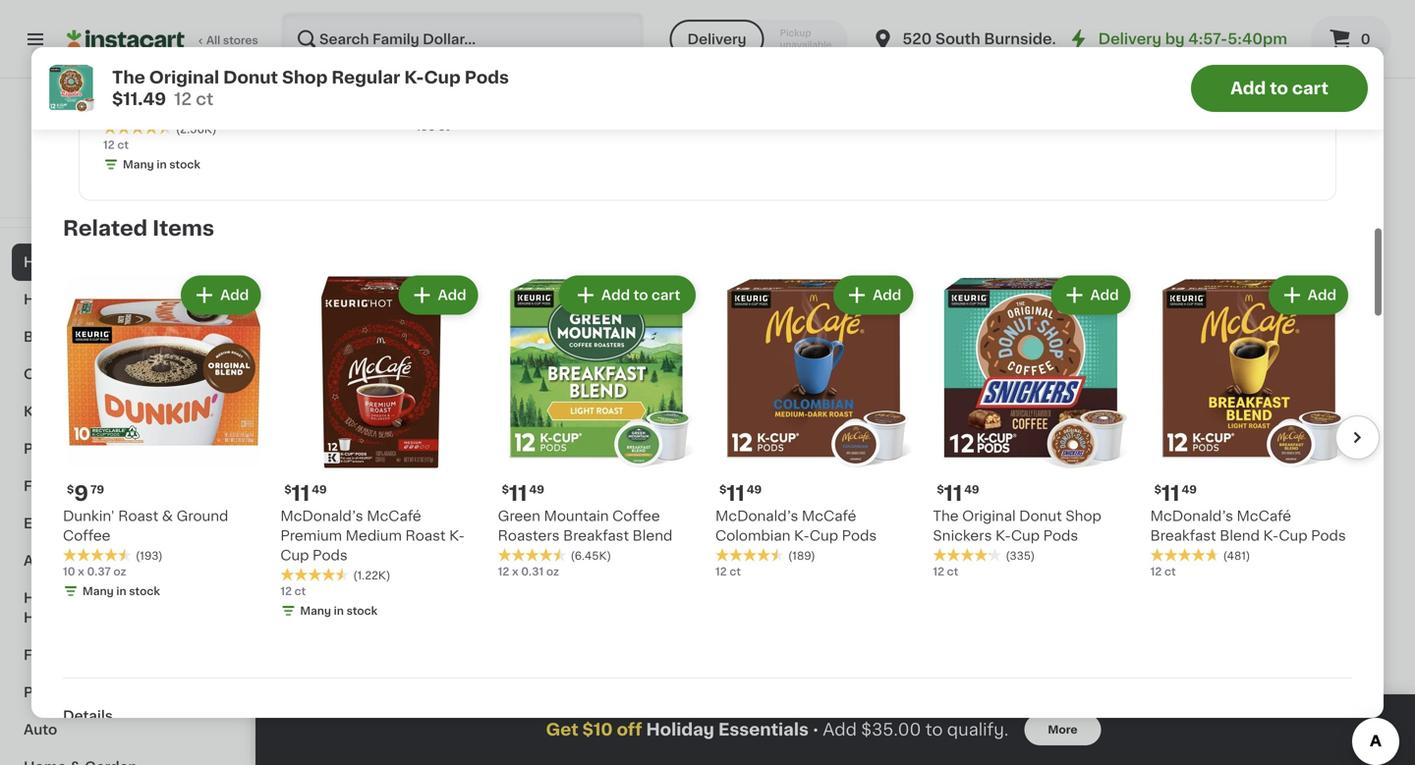 Task type: locate. For each thing, give the bounding box(es) containing it.
0 vertical spatial mcdonald's mccafé colombian k-cup pods
[[716, 510, 877, 543]]

0 vertical spatial roasters
[[844, 282, 905, 295]]

all stores link
[[67, 12, 260, 67]]

essentials
[[82, 256, 154, 269], [719, 722, 809, 739]]

12 ct for the original donut shop snickers k-cup pods
[[933, 567, 959, 578]]

(33)
[[551, 303, 573, 314]]

donut
[[223, 69, 278, 86], [190, 82, 232, 96], [1020, 510, 1063, 524], [1113, 571, 1156, 585]]

family dollar link
[[79, 102, 172, 163]]

1 horizontal spatial likely
[[680, 324, 713, 335]]

add to cart button inside item carousel region
[[560, 278, 694, 313]]

view
[[67, 170, 93, 180]]

$35.00
[[862, 722, 922, 739]]

the up family dollar logo
[[103, 82, 129, 96]]

4
[[1027, 321, 1034, 331]]

mccafé for (189)
[[802, 510, 857, 524]]

mcdonald's down 11 49
[[478, 571, 561, 585]]

cart down interiors
[[651, 288, 680, 302]]

many for mcdonald's mccafé premium medium roast k- cup pods
[[300, 606, 331, 617]]

each
[[302, 321, 330, 331], [1037, 321, 1064, 331]]

green right design
[[844, 262, 886, 276]]

$ 11 49 for mcdonald's mccafé breakfast blend k-cup pods
[[1155, 484, 1197, 505]]

0 vertical spatial snickers
[[933, 530, 993, 543]]

likely down rugs
[[680, 324, 713, 335]]

1 horizontal spatial green
[[844, 262, 886, 276]]

in for dunkin' roast & ground coffee
[[116, 587, 126, 597]]

delivery down "see eligible items"
[[1099, 32, 1162, 46]]

pricing
[[96, 170, 135, 180]]

(6.45k) left 4
[[916, 323, 957, 334]]

breakfast
[[909, 282, 975, 295], [563, 530, 629, 543], [1151, 530, 1217, 543]]

add to cart down 5:40pm
[[1231, 80, 1329, 97]]

6 x 0.55 oz
[[1209, 319, 1269, 330]]

the inside the original donut shop regular k-cup pods $11.49 12 ct
[[112, 69, 145, 86]]

0.37
[[87, 567, 111, 578]]

0 vertical spatial holiday
[[24, 256, 78, 269]]

& inside assorted silver look plastic cutlery & plates 12 ct
[[399, 591, 411, 605]]

1 vertical spatial mountain
[[544, 510, 609, 524]]

$ for dunkin' roast & ground coffee
[[67, 485, 74, 496]]

0 horizontal spatial colombian
[[478, 591, 553, 605]]

to right $35.00
[[926, 722, 943, 739]]

related items
[[63, 218, 214, 239]]

ct inside assorted silver look plastic cutlery & plates 12 ct
[[309, 610, 321, 621]]

add to cart inside item carousel region
[[601, 288, 680, 302]]

1 horizontal spatial cart
[[1293, 80, 1329, 97]]

0 vertical spatial 12 x 0.31 oz
[[844, 339, 905, 350]]

colombian up corner at the right
[[716, 530, 791, 543]]

likely out of stock down interiors by design solid-color shag area rugs
[[680, 324, 782, 335]]

100% satisfaction guarantee button
[[31, 183, 220, 203]]

1 horizontal spatial snickers
[[1066, 591, 1125, 605]]

1 vertical spatial 1
[[306, 545, 315, 566]]

1 horizontal spatial colombian
[[716, 530, 791, 543]]

shag
[[742, 282, 777, 295]]

green mountain coffee roasters breakfast blend inside item carousel region
[[498, 510, 673, 543]]

cup inside 11 the original donut shop regular k-cup pods
[[176, 102, 204, 116]]

family dollar
[[79, 147, 172, 160]]

$ 11 49 up the "mcdonald's mccafé breakfast blend k-cup pods"
[[1155, 484, 1197, 505]]

$ 11 49 up corner at the right
[[720, 484, 762, 505]]

1 vertical spatial 0.31
[[521, 567, 544, 578]]

0 horizontal spatial add to cart
[[601, 288, 680, 302]]

1 down ages
[[295, 321, 300, 331]]

12 ct for the original donut shop regular k-cup pods
[[103, 139, 129, 150]]

view pricing policy link
[[67, 167, 184, 183]]

0 horizontal spatial mountain
[[544, 510, 609, 524]]

mcdonald's up premium
[[281, 510, 363, 524]]

0 vertical spatial medium
[[1055, 282, 1111, 295]]

add to cart button down 5:40pm
[[1192, 65, 1369, 112]]

1 horizontal spatial each
[[1037, 321, 1064, 331]]

mountain
[[890, 262, 955, 276], [544, 510, 609, 524]]

mcdonald's for (1.22k)
[[281, 510, 363, 524]]

likely down pen
[[498, 323, 530, 334]]

to inside item carousel region
[[633, 288, 648, 302]]

(6.45k) right 11 49
[[571, 551, 612, 562]]

1 vertical spatial colombian
[[478, 591, 553, 605]]

by down items
[[1166, 32, 1185, 46]]

delivery inside delivery button
[[688, 32, 747, 46]]

apparel & accessories link
[[12, 543, 239, 580]]

medium inside paper mate pens, felt tip, medium point (0.7 mm) 4 each
[[1055, 282, 1111, 295]]

dunkin'
[[63, 510, 115, 524]]

& down look
[[399, 591, 411, 605]]

party & gift supplies
[[24, 442, 172, 456]]

holiday right off
[[646, 722, 715, 739]]

2 horizontal spatial to
[[1271, 80, 1289, 97]]

1 vertical spatial add to cart
[[601, 288, 680, 302]]

plates inside assorted silver look plastic cutlery & plates 12 ct
[[414, 591, 457, 605]]

1 left 19
[[306, 545, 315, 566]]

1 horizontal spatial mcdonald's mccafé colombian k-cup pods
[[716, 510, 877, 543]]

mccafé inside the mcdonald's mccafé premium medium roast k- cup pods
[[367, 510, 422, 524]]

x
[[1219, 319, 1226, 330], [858, 339, 864, 350], [78, 567, 84, 578], [512, 567, 519, 578]]

2
[[427, 56, 441, 77]]

$ 11 49 up $4.89 element
[[937, 484, 980, 505]]

colombian inside item carousel region
[[716, 530, 791, 543]]

the inside item carousel region
[[933, 510, 959, 524]]

10
[[63, 567, 75, 578]]

0 horizontal spatial likely
[[498, 323, 530, 334]]

& right food
[[63, 649, 74, 663]]

essentials inside 'link'
[[82, 256, 154, 269]]

1 horizontal spatial medium
[[1055, 282, 1111, 295]]

request for assorted silver look plastic cutlery & plates
[[383, 384, 442, 398]]

0 horizontal spatial essentials
[[82, 256, 154, 269]]

regular up family dollar on the left of the page
[[103, 102, 156, 116]]

$ inside the $ 9 79
[[67, 485, 74, 496]]

12 for the original donut shop snickers k-cup pods
[[933, 567, 945, 578]]

kitchen
[[24, 405, 79, 419]]

supplies down kitchen supplies link at the left bottom of page
[[111, 442, 172, 456]]

1 horizontal spatial likely out of stock
[[680, 324, 782, 335]]

0 horizontal spatial by
[[722, 262, 739, 276]]

mcdonald's inside the "mcdonald's mccafé breakfast blend k-cup pods"
[[1151, 510, 1234, 524]]

0 horizontal spatial 12 x 0.31 oz
[[498, 567, 559, 578]]

1 vertical spatial (6.45k)
[[571, 551, 612, 562]]

south
[[936, 32, 981, 46]]

colombian down 11 49
[[478, 591, 553, 605]]

coffee inside 2 chestnut hill coffee filters 150 ct
[[533, 82, 581, 96]]

0 horizontal spatial add to cart button
[[560, 278, 694, 313]]

medium up (1.22k)
[[346, 530, 402, 543]]

0 horizontal spatial 0.31
[[521, 567, 544, 578]]

$ 11 49 for mcdonald's mccafé colombian k-cup pods
[[720, 484, 762, 505]]

2 each from the left
[[1037, 321, 1064, 331]]

each for 5+
[[302, 321, 330, 331]]

add to cart button down black
[[560, 278, 694, 313]]

auto
[[24, 724, 57, 737]]

hill
[[498, 82, 530, 96]]

home
[[24, 592, 66, 606]]

0 horizontal spatial regular
[[103, 102, 156, 116]]

0
[[1361, 32, 1371, 46]]

k- inside the original donut shop regular k-cup pods $11.49 12 ct
[[404, 69, 424, 86]]

the up '$11.49'
[[112, 69, 145, 86]]

cart inside item carousel region
[[651, 288, 680, 302]]

of down (33)
[[554, 323, 566, 334]]

office
[[24, 368, 68, 381]]

$1.19 element up corner at the right
[[661, 543, 828, 568]]

0 vertical spatial roast
[[118, 510, 159, 524]]

2 horizontal spatial request
[[931, 384, 991, 398]]

0 vertical spatial 0.31
[[867, 339, 889, 350]]

mcdonald's mccafé colombian k-cup pods up (189)
[[716, 510, 877, 543]]

request for lamplight unscented ellipse oil lamp
[[931, 384, 991, 398]]

medium down "mate"
[[1055, 282, 1111, 295]]

0 horizontal spatial likely out of stock
[[498, 323, 600, 334]]

0 horizontal spatial 1
[[295, 321, 300, 331]]

0 horizontal spatial delivery
[[688, 32, 747, 46]]

0 vertical spatial green
[[844, 262, 886, 276]]

1 horizontal spatial add to cart
[[1231, 80, 1329, 97]]

1 horizontal spatial holiday
[[646, 722, 715, 739]]

& inside "home improvement & hardware"
[[168, 592, 180, 606]]

100%
[[50, 189, 80, 200]]

mcdonald's for (189)
[[716, 510, 799, 524]]

plates down look
[[414, 591, 457, 605]]

$ for green mountain coffee roasters breakfast blend
[[502, 485, 509, 496]]

accessories
[[97, 555, 184, 568]]

roasters right area
[[844, 282, 905, 295]]

(6.45k)
[[916, 323, 957, 334], [571, 551, 612, 562]]

2 plates from the left
[[661, 591, 704, 605]]

12 ct for mcdonald's mccafé breakfast blend k-cup pods
[[1151, 567, 1177, 578]]

to down 5:40pm
[[1271, 80, 1289, 97]]

pop-
[[406, 262, 440, 276]]

add inside treatment tracker modal "dialog"
[[823, 722, 857, 739]]

0 horizontal spatial (6.45k)
[[571, 551, 612, 562]]

1 horizontal spatial by
[[1166, 32, 1185, 46]]

roasters inside item carousel region
[[498, 530, 560, 543]]

pods inside the mcdonald's mccafé premium medium roast k- cup pods
[[313, 549, 348, 563]]

request button for lamplight unscented ellipse oil lamp
[[918, 374, 1005, 409]]

buy
[[55, 147, 83, 160]]

0 vertical spatial to
[[1271, 80, 1289, 97]]

49 for green mountain coffee roasters breakfast blend
[[529, 485, 545, 496]]

0 vertical spatial add to cart button
[[1192, 65, 1369, 112]]

o-
[[440, 262, 458, 276]]

add to cart down black
[[601, 288, 680, 302]]

plates down caterer's
[[661, 591, 704, 605]]

1 vertical spatial cart
[[651, 288, 680, 302]]

each down mm)
[[1037, 321, 1064, 331]]

1 horizontal spatial delivery
[[1099, 32, 1162, 46]]

12 inside the original donut shop regular k-cup pods $11.49 12 ct
[[174, 91, 192, 108]]

office & craft
[[24, 368, 123, 381]]

lamplight unscented ellipse oil lamp button
[[844, 368, 1011, 647]]

out
[[533, 323, 552, 334], [716, 324, 735, 335]]

0 horizontal spatial cart
[[651, 288, 680, 302]]

0 horizontal spatial request
[[383, 384, 442, 398]]

1 horizontal spatial roast
[[406, 530, 446, 543]]

oz for dunkin' roast & ground coffee
[[113, 567, 126, 578]]

shop
[[282, 69, 328, 86], [236, 82, 272, 96], [55, 107, 92, 121], [1066, 510, 1102, 524], [1027, 591, 1062, 605]]

qualify.
[[948, 722, 1009, 739]]

green mountain coffee roasters breakfast blend
[[844, 262, 1006, 315], [498, 510, 673, 543]]

x inside product group
[[78, 567, 84, 578]]

pods inside the original donut shop regular k-cup pods $11.49 12 ct
[[465, 69, 509, 86]]

2 horizontal spatial request button
[[918, 374, 1005, 409]]

0 horizontal spatial roasters
[[498, 530, 560, 543]]

1 horizontal spatial to
[[926, 722, 943, 739]]

mccafé
[[802, 510, 857, 524], [367, 510, 422, 524], [1237, 510, 1292, 524], [564, 571, 619, 585]]

colombian for 49
[[478, 591, 553, 605]]

1 vertical spatial essentials
[[719, 722, 809, 739]]

stores
[[223, 35, 258, 46]]

1 vertical spatial 12 x 0.31 oz
[[498, 567, 559, 578]]

mcdonald's up (481)
[[1151, 510, 1234, 524]]

assorted silver look plastic cutlery & plates 12 ct
[[295, 571, 457, 621]]

1 vertical spatial supplies
[[111, 442, 172, 456]]

regular inside 11 the original donut shop regular k-cup pods
[[103, 102, 156, 116]]

likely out of stock down (33)
[[498, 323, 600, 334]]

delivery button
[[670, 20, 765, 59]]

regular left 2
[[332, 69, 401, 86]]

snickers inside item carousel region
[[933, 530, 993, 543]]

many in stock for the original donut shop regular k-cup pods
[[123, 159, 200, 170]]

the original donut shop snickers k-cup pods up the '(335)' on the bottom of the page
[[933, 510, 1102, 543]]

cup inside the "mcdonald's mccafé breakfast blend k-cup pods"
[[1280, 530, 1308, 543]]

12 for the original donut shop regular k-cup pods
[[103, 139, 115, 150]]

1 vertical spatial green
[[498, 510, 541, 524]]

shop inside item carousel region
[[1066, 510, 1102, 524]]

by up color
[[722, 262, 739, 276]]

0 horizontal spatial roast
[[118, 510, 159, 524]]

& down accessories
[[168, 592, 180, 606]]

$1.19 element for bustelo
[[1209, 234, 1377, 259]]

roast inside dunkin' roast & ground coffee
[[118, 510, 159, 524]]

$ 11 49 up premium
[[284, 484, 327, 505]]

0 horizontal spatial plates
[[414, 591, 457, 605]]

delivery for delivery by 4:57-5:40pm
[[1099, 32, 1162, 46]]

each down ages
[[302, 321, 330, 331]]

1 plates from the left
[[414, 591, 457, 605]]

0 horizontal spatial mcdonald's mccafé colombian k-cup pods
[[478, 571, 639, 605]]

buy it again link
[[12, 134, 239, 173]]

shop inside the original donut shop regular k-cup pods $11.49 12 ct
[[282, 69, 328, 86]]

2 horizontal spatial blend
[[1220, 530, 1260, 543]]

the original donut shop snickers k-cup pods down the '(335)' on the bottom of the page
[[1027, 571, 1173, 624]]

0 horizontal spatial each
[[302, 321, 330, 331]]

$ for mcdonald's mccafé breakfast blend k-cup pods
[[1155, 485, 1162, 496]]

(0.7
[[1154, 282, 1179, 295]]

mcdonald's up (189)
[[716, 510, 799, 524]]

medium inside the mcdonald's mccafé premium medium roast k- cup pods
[[346, 530, 402, 543]]

burnside
[[985, 32, 1053, 46]]

food & drink link
[[12, 637, 239, 675]]

cart
[[1293, 80, 1329, 97], [651, 288, 680, 302]]

1 horizontal spatial green mountain coffee roasters breakfast blend
[[844, 262, 1006, 315]]

instant
[[1302, 262, 1350, 276]]

1 vertical spatial by
[[722, 262, 739, 276]]

1 vertical spatial $1.19 element
[[661, 543, 828, 568]]

11 inside 11 the original donut shop regular k-cup pods
[[114, 56, 133, 77]]

delivery up 7.05
[[688, 32, 747, 46]]

many
[[123, 159, 154, 170], [83, 587, 114, 597], [300, 606, 331, 617], [1229, 668, 1260, 678]]

(335)
[[1006, 551, 1036, 562]]

dollar
[[129, 147, 172, 160]]

roast up look
[[406, 530, 446, 543]]

holiday inside treatment tracker modal "dialog"
[[646, 722, 715, 739]]

of down interiors by design solid-color shag area rugs
[[737, 324, 749, 335]]

0 vertical spatial supplies
[[82, 405, 144, 419]]

1 horizontal spatial 1
[[306, 545, 315, 566]]

None search field
[[281, 12, 645, 67]]

$1.19 element up bustelo
[[1209, 234, 1377, 259]]

item carousel region
[[35, 264, 1380, 631]]

1 vertical spatial roasters
[[498, 530, 560, 543]]

many for the original donut shop regular k-cup pods
[[123, 159, 154, 170]]

49 for mcdonald's mccafé premium medium roast k- cup pods
[[312, 485, 327, 496]]

$ 11 49 for green mountain coffee roasters breakfast blend
[[502, 484, 545, 505]]

0 horizontal spatial holiday
[[24, 256, 78, 269]]

1 vertical spatial add to cart button
[[560, 278, 694, 313]]

green up 11 49
[[498, 510, 541, 524]]

by inside interiors by design solid-color shag area rugs
[[722, 262, 739, 276]]

0 horizontal spatial to
[[633, 288, 648, 302]]

mccafé inside the "mcdonald's mccafé breakfast blend k-cup pods"
[[1237, 510, 1292, 524]]

0.31
[[867, 339, 889, 350], [521, 567, 544, 578]]

0 horizontal spatial green mountain coffee roasters breakfast blend
[[498, 510, 673, 543]]

supplies
[[82, 405, 144, 419], [111, 442, 172, 456]]

essentials left "•"
[[719, 722, 809, 739]]

ct inside 2 chestnut hill coffee filters 150 ct
[[438, 121, 450, 132]]

& left the ground
[[162, 510, 173, 524]]

mcdonald's
[[716, 510, 799, 524], [281, 510, 363, 524], [1151, 510, 1234, 524], [478, 571, 561, 585]]

$4.89 element
[[844, 543, 1011, 568]]

delivery inside delivery by 4:57-5:40pm link
[[1099, 32, 1162, 46]]

holiday up household
[[24, 256, 78, 269]]

items
[[1133, 15, 1173, 29]]

mcdonald's inside the mcdonald's mccafé premium medium roast k- cup pods
[[281, 510, 363, 524]]

mcdonald's mccafé colombian k-cup pods down 11 49
[[478, 571, 639, 605]]

product group
[[295, 59, 462, 334], [1027, 59, 1194, 334], [1209, 59, 1377, 332], [63, 272, 265, 604], [281, 272, 482, 624], [498, 272, 700, 580], [716, 272, 918, 580], [933, 272, 1135, 580], [1151, 272, 1353, 580], [295, 368, 462, 647], [478, 368, 645, 642], [661, 368, 828, 642], [844, 368, 1011, 647], [1027, 368, 1194, 661], [1209, 368, 1377, 685], [295, 701, 462, 766], [478, 701, 645, 766], [661, 701, 828, 766], [844, 701, 1011, 766], [1027, 701, 1194, 766], [1209, 701, 1377, 766]]

12 for mcdonald's mccafé premium medium roast k- cup pods
[[281, 587, 292, 597]]

0 horizontal spatial out
[[533, 323, 552, 334]]

mcdonald's for (481)
[[1151, 510, 1234, 524]]

stock inside product group
[[129, 587, 160, 597]]

each inside hasbro gaming pop-o- matic trouble game, ages 5+ 1 each
[[302, 321, 330, 331]]

coffee
[[533, 82, 581, 96], [958, 262, 1006, 276], [1209, 282, 1257, 295], [613, 510, 660, 524], [63, 530, 111, 543]]

roast down floral link
[[118, 510, 159, 524]]

$1.19 element
[[1209, 234, 1377, 259], [661, 543, 828, 568]]

by for delivery
[[1166, 32, 1185, 46]]

blend inside the "mcdonald's mccafé breakfast blend k-cup pods"
[[1220, 530, 1260, 543]]

mcdonald's mccafé colombian k-cup pods for 49
[[478, 571, 639, 605]]

in for the original donut shop regular k-cup pods
[[157, 159, 167, 170]]

regular
[[332, 69, 401, 86], [103, 102, 156, 116]]

1 vertical spatial mcdonald's mccafé colombian k-cup pods
[[478, 571, 639, 605]]

12
[[174, 91, 192, 108], [103, 139, 115, 150], [844, 339, 855, 350], [716, 567, 727, 578], [498, 567, 510, 578], [933, 567, 945, 578], [1151, 567, 1163, 578], [281, 587, 292, 597], [295, 610, 306, 621]]

to inside treatment tracker modal "dialog"
[[926, 722, 943, 739]]

oz for green mountain coffee roasters breakfast blend
[[547, 567, 559, 578]]

request inside product group
[[383, 384, 442, 398]]

request
[[383, 384, 442, 398], [931, 384, 991, 398], [566, 717, 625, 731]]

lists
[[55, 186, 89, 200]]

colombian for 11
[[716, 530, 791, 543]]

0.31 inside item carousel region
[[521, 567, 544, 578]]

kitchen supplies
[[24, 405, 144, 419]]

essentials down related
[[82, 256, 154, 269]]

request button for assorted silver look plastic cutlery & plates
[[369, 374, 456, 409]]

to left rugs
[[633, 288, 648, 302]]

cart down 0 button at the top
[[1293, 80, 1329, 97]]

add inside product group
[[220, 288, 249, 302]]

of
[[554, 323, 566, 334], [737, 324, 749, 335]]

product group containing 9
[[63, 272, 265, 604]]

$ 11 49 up 11 49
[[502, 484, 545, 505]]

supplies down craft
[[82, 405, 144, 419]]

mcdonald's mccafé colombian k-cup pods inside item carousel region
[[716, 510, 877, 543]]

rugs
[[661, 301, 696, 315]]

0 horizontal spatial blend
[[633, 530, 673, 543]]

0 vertical spatial green mountain coffee roasters breakfast blend
[[844, 262, 1006, 315]]

1 horizontal spatial regular
[[332, 69, 401, 86]]

by inside delivery by 4:57-5:40pm link
[[1166, 32, 1185, 46]]

medium
[[1055, 282, 1111, 295], [346, 530, 402, 543]]

out down color
[[716, 324, 735, 335]]

product group containing paper mate pens, felt tip, medium point (0.7 mm)
[[1027, 59, 1194, 334]]

each inside paper mate pens, felt tip, medium point (0.7 mm) 4 each
[[1037, 321, 1064, 331]]

roast inside the mcdonald's mccafé premium medium roast k- cup pods
[[406, 530, 446, 543]]

1 horizontal spatial request button
[[552, 706, 639, 742]]

in inside product group
[[116, 587, 126, 597]]

plates inside caterer's corner salad plates
[[661, 591, 704, 605]]

sharpie
[[478, 262, 530, 276]]

12 ct
[[103, 139, 129, 150], [716, 567, 741, 578], [933, 567, 959, 578], [1151, 567, 1177, 578], [281, 587, 306, 597]]

mountain inside item carousel region
[[544, 510, 609, 524]]

kitchen supplies link
[[12, 393, 239, 431]]

donut inside item carousel region
[[1020, 510, 1063, 524]]

1 horizontal spatial $1.19 element
[[1209, 234, 1377, 259]]

1 vertical spatial holiday
[[646, 722, 715, 739]]

0 vertical spatial $1.19 element
[[1209, 234, 1377, 259]]

0 horizontal spatial medium
[[346, 530, 402, 543]]

treatment tracker modal dialog
[[256, 695, 1416, 766]]

(193)
[[136, 551, 163, 562]]

0 vertical spatial regular
[[332, 69, 401, 86]]

0 vertical spatial essentials
[[82, 256, 154, 269]]

roasters up 11 49
[[498, 530, 560, 543]]

2 vertical spatial to
[[926, 722, 943, 739]]

0 horizontal spatial snickers
[[933, 530, 993, 543]]

$ for mcdonald's mccafé premium medium roast k- cup pods
[[284, 485, 292, 496]]

sharpie 0.8mm black pen
[[478, 262, 624, 295]]

the up $4.89 element
[[933, 510, 959, 524]]

1 horizontal spatial blend
[[844, 301, 884, 315]]

1 each from the left
[[302, 321, 330, 331]]

out down (33)
[[533, 323, 552, 334]]

caterer's
[[661, 571, 724, 585]]

0 vertical spatial mountain
[[890, 262, 955, 276]]



Task type: vqa. For each thing, say whether or not it's contained in the screenshot.


Task type: describe. For each thing, give the bounding box(es) containing it.
shop inside 11 the original donut shop regular k-cup pods
[[236, 82, 272, 96]]

donut inside 11 the original donut shop regular k-cup pods
[[190, 82, 232, 96]]

lamp
[[915, 591, 954, 605]]

mcdonald's mccafé colombian k-cup pods for 11
[[716, 510, 877, 543]]

items
[[152, 218, 214, 239]]

oz inside button
[[755, 120, 768, 131]]

9
[[74, 484, 88, 505]]

in for mcdonald's mccafé premium medium roast k- cup pods
[[334, 606, 344, 617]]

delivery for delivery
[[688, 32, 747, 46]]

apparel
[[24, 555, 79, 568]]

& left gift
[[65, 442, 77, 456]]

0 horizontal spatial breakfast
[[563, 530, 629, 543]]

get
[[546, 722, 579, 739]]

1 horizontal spatial out
[[716, 324, 735, 335]]

the original donut shop snickers k-cup pods inside item carousel region
[[933, 510, 1102, 543]]

1 vertical spatial snickers
[[1066, 591, 1125, 605]]

the original donut shop regular k-cup pods $11.49 12 ct
[[112, 69, 509, 108]]

1 horizontal spatial 0.31
[[867, 339, 889, 350]]

cup inside the original donut shop regular k-cup pods $11.49 12 ct
[[424, 69, 461, 86]]

household link
[[12, 281, 239, 319]]

100% satisfaction guarantee
[[50, 189, 208, 200]]

coffee inside dunkin' roast & ground coffee
[[63, 530, 111, 543]]

k- inside the "mcdonald's mccafé breakfast blend k-cup pods"
[[1264, 530, 1280, 543]]

ages
[[295, 301, 330, 315]]

49 for the original donut shop snickers k-cup pods
[[965, 485, 980, 496]]

12 for green mountain coffee roasters breakfast blend
[[498, 567, 510, 578]]

the inside 11 the original donut shop regular k-cup pods
[[103, 82, 129, 96]]

apparel & accessories
[[24, 555, 184, 568]]

1 horizontal spatial request
[[566, 717, 625, 731]]

hasbro gaming pop-o- matic trouble game, ages 5+ 1 each
[[295, 262, 458, 331]]

1 horizontal spatial 12 x 0.31 oz
[[844, 339, 905, 350]]

0 horizontal spatial of
[[554, 323, 566, 334]]

original inside item carousel region
[[963, 510, 1016, 524]]

matic
[[295, 282, 334, 295]]

personal care link
[[12, 675, 239, 712]]

the down the '(335)' on the bottom of the page
[[1027, 571, 1052, 585]]

off
[[617, 722, 643, 739]]

service type group
[[670, 20, 848, 59]]

12 ct for mcdonald's mccafé colombian k-cup pods
[[716, 567, 741, 578]]

520
[[903, 32, 932, 46]]

dunkin' roast & ground coffee
[[63, 510, 228, 543]]

0 vertical spatial cart
[[1293, 80, 1329, 97]]

each for mm)
[[1037, 321, 1064, 331]]

mccafé for (1.22k)
[[367, 510, 422, 524]]

green inside item carousel region
[[498, 510, 541, 524]]

(189)
[[789, 551, 816, 562]]

see
[[1047, 15, 1074, 29]]

by for interiors
[[722, 262, 739, 276]]

area
[[781, 282, 812, 295]]

lists link
[[12, 173, 239, 212]]

6
[[1209, 319, 1217, 330]]

party
[[24, 442, 62, 456]]

original inside the original donut shop regular k-cup pods $11.49 12 ct
[[149, 69, 219, 86]]

game,
[[392, 282, 437, 295]]

mcdonald's mccafé breakfast blend k-cup pods
[[1151, 510, 1347, 543]]

mcdonald's mccafé premium medium roast k- cup pods
[[281, 510, 465, 563]]

11 the original donut shop regular k-cup pods
[[103, 56, 272, 116]]

$ for the original donut shop snickers k-cup pods
[[937, 485, 945, 496]]

baby link
[[12, 319, 239, 356]]

49 for mcdonald's mccafé colombian k-cup pods
[[747, 485, 762, 496]]

mccafé for (481)
[[1237, 510, 1292, 524]]

paper mate pens, felt tip, medium point (0.7 mm) 4 each
[[1027, 262, 1179, 331]]

coffee inside café bustelo instant coffee
[[1209, 282, 1257, 295]]

& inside dunkin' roast & ground coffee
[[162, 510, 173, 524]]

520 south burnside avenue button
[[872, 12, 1113, 67]]

5:40pm
[[1228, 32, 1288, 46]]

tip,
[[1027, 282, 1051, 295]]

bustelo
[[1246, 262, 1298, 276]]

product group containing 1
[[295, 368, 462, 647]]

0.55
[[1228, 319, 1253, 330]]

cup inside the mcdonald's mccafé premium medium roast k- cup pods
[[281, 549, 309, 563]]

avenue
[[1056, 32, 1113, 46]]

office & craft link
[[12, 356, 239, 393]]

$ inside the $ 1 19
[[299, 546, 306, 557]]

0 vertical spatial add to cart
[[1231, 80, 1329, 97]]

original inside 11 the original donut shop regular k-cup pods
[[133, 82, 186, 96]]

ellipse
[[844, 591, 889, 605]]

satisfaction
[[83, 189, 149, 200]]

drink
[[78, 649, 116, 663]]

many in stock for mcdonald's mccafé premium medium roast k- cup pods
[[300, 606, 378, 617]]

supplies inside kitchen supplies link
[[82, 405, 144, 419]]

49 inside 11 49
[[509, 546, 524, 557]]

$ 11 49 for mcdonald's mccafé premium medium roast k- cup pods
[[284, 484, 327, 505]]

gaming
[[349, 262, 403, 276]]

gift
[[80, 442, 107, 456]]

$ 11 49 down the "mcdonald's mccafé breakfast blend k-cup pods"
[[1213, 545, 1256, 566]]

guarantee
[[151, 189, 208, 200]]

eligible
[[1078, 15, 1130, 29]]

cutlery
[[345, 591, 396, 605]]

0.8mm
[[534, 262, 583, 276]]

policy
[[138, 170, 172, 180]]

donut inside the original donut shop regular k-cup pods $11.49 12 ct
[[223, 69, 278, 86]]

related
[[63, 218, 148, 239]]

floral
[[24, 480, 63, 494]]

0 vertical spatial (6.45k)
[[916, 323, 957, 334]]

auto link
[[12, 712, 239, 749]]

19
[[317, 546, 330, 557]]

delivery by 4:57-5:40pm link
[[1067, 28, 1288, 51]]

corner
[[727, 571, 775, 585]]

1 vertical spatial the original donut shop snickers k-cup pods
[[1027, 571, 1173, 624]]

all stores
[[206, 35, 258, 46]]

design
[[743, 262, 792, 276]]

premium
[[281, 530, 342, 543]]

1 horizontal spatial add to cart button
[[1192, 65, 1369, 112]]

lamplight unscented ellipse oil lamp
[[844, 571, 992, 605]]

1 inside product group
[[306, 545, 315, 566]]

12 x 0.31 oz inside item carousel region
[[498, 567, 559, 578]]

oil
[[892, 591, 911, 605]]

black
[[586, 262, 624, 276]]

all
[[206, 35, 220, 46]]

oz for café bustelo instant coffee
[[1256, 319, 1269, 330]]

family dollar logo image
[[107, 102, 144, 140]]

12 for mcdonald's mccafé breakfast blend k-cup pods
[[1151, 567, 1163, 578]]

$1.19 element for corner
[[661, 543, 828, 568]]

breakfast inside the "mcdonald's mccafé breakfast blend k-cup pods"
[[1151, 530, 1217, 543]]

x for café bustelo instant coffee
[[1219, 319, 1226, 330]]

11 49
[[489, 545, 524, 566]]

electronics link
[[12, 505, 239, 543]]

color
[[701, 282, 739, 295]]

paper
[[1027, 262, 1067, 276]]

lamplight
[[844, 571, 913, 585]]

café
[[1209, 262, 1242, 276]]

0 button
[[1312, 16, 1392, 63]]

k- inside 11 the original donut shop regular k-cup pods
[[160, 102, 176, 116]]

7.05
[[729, 120, 752, 131]]

12 ct for mcdonald's mccafé premium medium roast k- cup pods
[[281, 587, 306, 597]]

see eligible items button
[[1027, 5, 1194, 39]]

plastic
[[295, 591, 341, 605]]

many for dunkin' roast & ground coffee
[[83, 587, 114, 597]]

$ 11 49 for the original donut shop snickers k-cup pods
[[937, 484, 980, 505]]

supplies inside party & gift supplies link
[[111, 442, 172, 456]]

household
[[24, 293, 101, 307]]

silver
[[361, 571, 399, 585]]

12 inside assorted silver look plastic cutlery & plates 12 ct
[[295, 610, 306, 621]]

& left craft
[[72, 368, 83, 381]]

ct inside the original donut shop regular k-cup pods $11.49 12 ct
[[196, 91, 214, 108]]

instacart logo image
[[67, 28, 185, 51]]

café bustelo instant coffee
[[1209, 262, 1350, 295]]

regular inside the original donut shop regular k-cup pods $11.49 12 ct
[[332, 69, 401, 86]]

shop link
[[12, 94, 239, 134]]

pods inside the "mcdonald's mccafé breakfast blend k-cup pods"
[[1312, 530, 1347, 543]]

12 for mcdonald's mccafé colombian k-cup pods
[[716, 567, 727, 578]]

holiday inside 'link'
[[24, 256, 78, 269]]

& right 10
[[82, 555, 94, 568]]

1 horizontal spatial mountain
[[890, 262, 955, 276]]

mm)
[[1027, 301, 1058, 315]]

$ 9 79
[[67, 484, 104, 505]]

x for green mountain coffee roasters breakfast blend
[[512, 567, 519, 578]]

it
[[86, 147, 96, 160]]

4:57-
[[1189, 32, 1228, 46]]

1 horizontal spatial breakfast
[[909, 282, 975, 295]]

floral link
[[12, 468, 239, 505]]

details
[[63, 710, 113, 723]]

x for dunkin' roast & ground coffee
[[78, 567, 84, 578]]

•
[[813, 722, 819, 738]]

pods inside 11 the original donut shop regular k-cup pods
[[208, 102, 243, 116]]

(6.45k) inside item carousel region
[[571, 551, 612, 562]]

49 for mcdonald's mccafé breakfast blend k-cup pods
[[1182, 485, 1197, 496]]

k- inside the mcdonald's mccafé premium medium roast k- cup pods
[[449, 530, 465, 543]]

1 inside hasbro gaming pop-o- matic trouble game, ages 5+ 1 each
[[295, 321, 300, 331]]

pens,
[[1109, 262, 1147, 276]]

caterer's corner salad plates button
[[661, 368, 828, 642]]

10 x 0.37 oz
[[63, 567, 126, 578]]

1 horizontal spatial of
[[737, 324, 749, 335]]

many in stock for dunkin' roast & ground coffee
[[83, 587, 160, 597]]

$ for mcdonald's mccafé colombian k-cup pods
[[720, 485, 727, 496]]

solid-
[[661, 282, 701, 295]]

essentials inside treatment tracker modal "dialog"
[[719, 722, 809, 739]]



